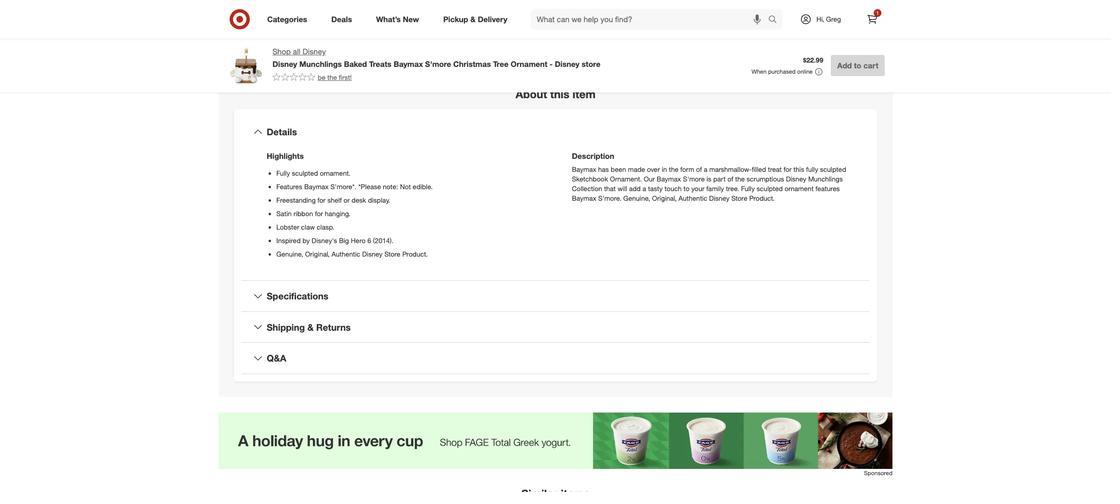 Task type: locate. For each thing, give the bounding box(es) containing it.
0 horizontal spatial store
[[385, 250, 401, 258]]

sponsored
[[857, 47, 885, 54], [865, 470, 893, 477]]

genuine, down add
[[624, 194, 651, 202]]

1 vertical spatial for
[[318, 196, 326, 204]]

sketchbook
[[572, 175, 608, 183]]

touch
[[665, 184, 682, 193]]

family
[[707, 184, 724, 193]]

be
[[318, 73, 326, 81]]

1 vertical spatial to
[[684, 184, 690, 193]]

add
[[838, 61, 852, 70]]

0 vertical spatial product.
[[750, 194, 775, 202]]

for inside description baymax has been made over in the form of a marshmallow-filled treat for this fully sculpted sketchbook ornament. our baymax s'more is part of the scrumptious disney munchlings collection that will add a tasty touch to your family tree. fully sculpted ornament features baymax s'more. genuine, original, authentic disney store product.
[[784, 165, 792, 173]]

0 horizontal spatial munchlings
[[300, 59, 342, 69]]

2 horizontal spatial the
[[736, 175, 745, 183]]

of down marshmallow-
[[728, 175, 734, 183]]

0 vertical spatial s'more
[[425, 59, 451, 69]]

image of disney munchlings baked treats baymax s'more christmas tree ornament - disney store image
[[226, 46, 265, 85]]

a up 'is'
[[704, 165, 708, 173]]

original, down touch
[[652, 194, 677, 202]]

sponsored inside region
[[865, 470, 893, 477]]

specifications button
[[242, 281, 870, 311]]

1 vertical spatial this
[[794, 165, 805, 173]]

the right in
[[669, 165, 679, 173]]

1 vertical spatial original,
[[305, 250, 330, 258]]

0 horizontal spatial this
[[551, 87, 570, 101]]

this left item
[[551, 87, 570, 101]]

1 horizontal spatial product.
[[750, 194, 775, 202]]

1 horizontal spatial original,
[[652, 194, 677, 202]]

what's new link
[[368, 9, 431, 30]]

1 vertical spatial store
[[385, 250, 401, 258]]

this left fully
[[794, 165, 805, 173]]

store down (2014).
[[385, 250, 401, 258]]

search button
[[764, 9, 788, 32]]

what's
[[376, 14, 401, 24]]

your
[[692, 184, 705, 193]]

scrumptious
[[747, 175, 785, 183]]

0 horizontal spatial fully
[[276, 169, 290, 177]]

ornament.
[[320, 169, 351, 177]]

shipping & returns button
[[242, 312, 870, 343]]

fully
[[807, 165, 819, 173]]

sculpted up features
[[292, 169, 318, 177]]

for up clasp.
[[315, 209, 323, 218]]

pickup
[[443, 14, 468, 24]]

store inside description baymax has been made over in the form of a marshmallow-filled treat for this fully sculpted sketchbook ornament. our baymax s'more is part of the scrumptious disney munchlings collection that will add a tasty touch to your family tree. fully sculpted ornament features baymax s'more. genuine, original, authentic disney store product.
[[732, 194, 748, 202]]

& for pickup
[[471, 14, 476, 24]]

form
[[681, 165, 695, 173]]

authentic down the big
[[332, 250, 360, 258]]

genuine,
[[624, 194, 651, 202], [276, 250, 303, 258]]

cart
[[864, 61, 879, 70]]

has
[[599, 165, 609, 173]]

fully up features
[[276, 169, 290, 177]]

baymax
[[394, 59, 423, 69], [572, 165, 597, 173], [657, 175, 681, 183], [304, 182, 329, 191], [572, 194, 597, 202]]

0 horizontal spatial of
[[697, 165, 702, 173]]

add
[[629, 184, 641, 193]]

highlights
[[267, 151, 304, 161]]

0 horizontal spatial original,
[[305, 250, 330, 258]]

what's new
[[376, 14, 419, 24]]

fully right tree.
[[742, 184, 755, 193]]

genuine, original, authentic disney store product.
[[276, 250, 428, 258]]

to
[[855, 61, 862, 70], [684, 184, 690, 193]]

0 vertical spatial the
[[328, 73, 337, 81]]

disney right all
[[303, 47, 326, 56]]

0 vertical spatial this
[[551, 87, 570, 101]]

$22.99
[[804, 56, 824, 64]]

product.
[[750, 194, 775, 202], [403, 250, 428, 258]]

s'more*.
[[331, 182, 357, 191]]

store
[[732, 194, 748, 202], [385, 250, 401, 258]]

about
[[516, 87, 547, 101]]

1 horizontal spatial a
[[704, 165, 708, 173]]

1 horizontal spatial munchlings
[[809, 175, 843, 183]]

shop
[[273, 47, 291, 56]]

1 horizontal spatial this
[[794, 165, 805, 173]]

0 vertical spatial genuine,
[[624, 194, 651, 202]]

deals link
[[323, 9, 364, 30]]

0 horizontal spatial &
[[308, 322, 314, 333]]

authentic
[[679, 194, 708, 202], [332, 250, 360, 258]]

1 horizontal spatial &
[[471, 14, 476, 24]]

inspired by disney's big hero 6 (2014).
[[276, 236, 394, 245]]

shelf
[[328, 196, 342, 204]]

0 vertical spatial munchlings
[[300, 59, 342, 69]]

ribbon
[[294, 209, 313, 218]]

disney down family
[[710, 194, 730, 202]]

0 vertical spatial &
[[471, 14, 476, 24]]

categories link
[[259, 9, 319, 30]]

1 vertical spatial s'more
[[683, 175, 705, 183]]

0 vertical spatial original,
[[652, 194, 677, 202]]

0 vertical spatial authentic
[[679, 194, 708, 202]]

this
[[551, 87, 570, 101], [794, 165, 805, 173]]

1 horizontal spatial authentic
[[679, 194, 708, 202]]

0 horizontal spatial authentic
[[332, 250, 360, 258]]

marshmallow-
[[710, 165, 752, 173]]

note:
[[383, 182, 398, 191]]

baymax down collection
[[572, 194, 597, 202]]

0 horizontal spatial product.
[[403, 250, 428, 258]]

1 vertical spatial genuine,
[[276, 250, 303, 258]]

to right the add
[[855, 61, 862, 70]]

genuine, down inspired
[[276, 250, 303, 258]]

0 horizontal spatial the
[[328, 73, 337, 81]]

munchlings up 'features'
[[809, 175, 843, 183]]

for right the treat on the top of page
[[784, 165, 792, 173]]

in
[[662, 165, 667, 173]]

1 vertical spatial the
[[669, 165, 679, 173]]

1 horizontal spatial s'more
[[683, 175, 705, 183]]

the up tree.
[[736, 175, 745, 183]]

the
[[328, 73, 337, 81], [669, 165, 679, 173], [736, 175, 745, 183]]

1 vertical spatial a
[[643, 184, 647, 193]]

1 horizontal spatial fully
[[742, 184, 755, 193]]

freestanding for shelf or desk display.
[[276, 196, 390, 204]]

sculpted down 'scrumptious'
[[757, 184, 783, 193]]

0 vertical spatial of
[[697, 165, 702, 173]]

0 horizontal spatial s'more
[[425, 59, 451, 69]]

tasty
[[648, 184, 663, 193]]

s'more inside shop all disney disney munchlings baked treats baymax s'more christmas tree ornament - disney store
[[425, 59, 451, 69]]

part
[[714, 175, 726, 183]]

1 horizontal spatial of
[[728, 175, 734, 183]]

fully
[[276, 169, 290, 177], [742, 184, 755, 193]]

1 horizontal spatial to
[[855, 61, 862, 70]]

of right form
[[697, 165, 702, 173]]

big
[[339, 236, 349, 245]]

1 vertical spatial munchlings
[[809, 175, 843, 183]]

0 vertical spatial to
[[855, 61, 862, 70]]

1 horizontal spatial store
[[732, 194, 748, 202]]

our
[[644, 175, 655, 183]]

munchlings inside shop all disney disney munchlings baked treats baymax s'more christmas tree ornament - disney store
[[300, 59, 342, 69]]

1 horizontal spatial the
[[669, 165, 679, 173]]

0 vertical spatial advertisement region
[[567, 9, 885, 46]]

sponsored region
[[219, 413, 893, 492]]

made
[[628, 165, 645, 173]]

a right add
[[643, 184, 647, 193]]

of
[[697, 165, 702, 173], [728, 175, 734, 183]]

advertisement region
[[567, 9, 885, 46], [219, 413, 893, 469]]

&
[[471, 14, 476, 24], [308, 322, 314, 333]]

s'more.
[[599, 194, 622, 202]]

hi, greg
[[817, 15, 842, 23]]

1 vertical spatial &
[[308, 322, 314, 333]]

specifications
[[267, 290, 329, 301]]

shipping
[[267, 322, 305, 333]]

treat
[[768, 165, 782, 173]]

1 horizontal spatial genuine,
[[624, 194, 651, 202]]

tree
[[493, 59, 509, 69]]

0 vertical spatial store
[[732, 194, 748, 202]]

disney right -
[[555, 59, 580, 69]]

hero
[[351, 236, 366, 245]]

to left your in the top right of the page
[[684, 184, 690, 193]]

1 vertical spatial fully
[[742, 184, 755, 193]]

shop all disney disney munchlings baked treats baymax s'more christmas tree ornament - disney store
[[273, 47, 601, 69]]

be the first! link
[[273, 73, 352, 82]]

hi,
[[817, 15, 825, 23]]

0 horizontal spatial to
[[684, 184, 690, 193]]

& inside dropdown button
[[308, 322, 314, 333]]

& right pickup
[[471, 14, 476, 24]]

genuine, inside description baymax has been made over in the form of a marshmallow-filled treat for this fully sculpted sketchbook ornament. our baymax s'more is part of the scrumptious disney munchlings collection that will add a tasty touch to your family tree. fully sculpted ornament features baymax s'more. genuine, original, authentic disney store product.
[[624, 194, 651, 202]]

authentic down your in the top right of the page
[[679, 194, 708, 202]]

for left shelf
[[318, 196, 326, 204]]

sculpted up 'features'
[[821, 165, 847, 173]]

satin
[[276, 209, 292, 218]]

the right be
[[328, 73, 337, 81]]

display.
[[368, 196, 390, 204]]

fully inside description baymax has been made over in the form of a marshmallow-filled treat for this fully sculpted sketchbook ornament. our baymax s'more is part of the scrumptious disney munchlings collection that will add a tasty touch to your family tree. fully sculpted ornament features baymax s'more. genuine, original, authentic disney store product.
[[742, 184, 755, 193]]

1 vertical spatial sponsored
[[865, 470, 893, 477]]

a
[[704, 165, 708, 173], [643, 184, 647, 193]]

s'more left christmas on the left
[[425, 59, 451, 69]]

original, down "disney's"
[[305, 250, 330, 258]]

is
[[707, 175, 712, 183]]

s'more up your in the top right of the page
[[683, 175, 705, 183]]

add to cart
[[838, 61, 879, 70]]

baymax right treats
[[394, 59, 423, 69]]

0 vertical spatial for
[[784, 165, 792, 173]]

0 horizontal spatial sculpted
[[292, 169, 318, 177]]

munchlings inside description baymax has been made over in the form of a marshmallow-filled treat for this fully sculpted sketchbook ornament. our baymax s'more is part of the scrumptious disney munchlings collection that will add a tasty touch to your family tree. fully sculpted ornament features baymax s'more. genuine, original, authentic disney store product.
[[809, 175, 843, 183]]

clasp.
[[317, 223, 334, 231]]

munchlings up be
[[300, 59, 342, 69]]

& left returns
[[308, 322, 314, 333]]

store down tree.
[[732, 194, 748, 202]]

0 horizontal spatial genuine,
[[276, 250, 303, 258]]

purchased
[[769, 68, 796, 75]]



Task type: vqa. For each thing, say whether or not it's contained in the screenshot.
this within the DESCRIPTION BAYMAX HAS BEEN MADE OVER IN THE FORM OF A MARSHMALLOW-FILLED TREAT FOR THIS FULLY SCULPTED SKETCHBOOK ORNAMENT. OUR BAYMAX S'MORE IS PART OF THE SCRUMPTIOUS DISNEY MUNCHLINGS COLLECTION THAT WILL ADD A TASTY TOUCH TO YOUR FAMILY TREE. FULLY SCULPTED ORNAMENT FEATURES BAYMAX S'MORE. GENUINE, ORIGINAL, AUTHENTIC DISNEY STORE PRODUCT.
yes



Task type: describe. For each thing, give the bounding box(es) containing it.
search
[[764, 15, 788, 25]]

q&a button
[[242, 343, 870, 374]]

original, inside description baymax has been made over in the form of a marshmallow-filled treat for this fully sculpted sketchbook ornament. our baymax s'more is part of the scrumptious disney munchlings collection that will add a tasty touch to your family tree. fully sculpted ornament features baymax s'more. genuine, original, authentic disney store product.
[[652, 194, 677, 202]]

disney down shop in the left of the page
[[273, 59, 297, 69]]

details button
[[242, 117, 870, 147]]

to inside description baymax has been made over in the form of a marshmallow-filled treat for this fully sculpted sketchbook ornament. our baymax s'more is part of the scrumptious disney munchlings collection that will add a tasty touch to your family tree. fully sculpted ornament features baymax s'more. genuine, original, authentic disney store product.
[[684, 184, 690, 193]]

2 horizontal spatial sculpted
[[821, 165, 847, 173]]

tree.
[[726, 184, 740, 193]]

baked
[[344, 59, 367, 69]]

satin ribbon for hanging.
[[276, 209, 351, 218]]

0 vertical spatial a
[[704, 165, 708, 173]]

all
[[293, 47, 301, 56]]

when
[[752, 68, 767, 75]]

delivery
[[478, 14, 508, 24]]

treats
[[369, 59, 392, 69]]

product. inside description baymax has been made over in the form of a marshmallow-filled treat for this fully sculpted sketchbook ornament. our baymax s'more is part of the scrumptious disney munchlings collection that will add a tasty touch to your family tree. fully sculpted ornament features baymax s'more. genuine, original, authentic disney store product.
[[750, 194, 775, 202]]

*please
[[359, 182, 381, 191]]

greg
[[827, 15, 842, 23]]

ornament
[[785, 184, 814, 193]]

collection
[[572, 184, 603, 193]]

(2014).
[[373, 236, 394, 245]]

when purchased online
[[752, 68, 813, 75]]

1 vertical spatial of
[[728, 175, 734, 183]]

lobster claw clasp.
[[276, 223, 334, 231]]

2 vertical spatial for
[[315, 209, 323, 218]]

features
[[816, 184, 840, 193]]

q&a
[[267, 353, 287, 364]]

details
[[267, 126, 297, 137]]

inspired
[[276, 236, 301, 245]]

ornament
[[511, 59, 548, 69]]

features
[[276, 182, 303, 191]]

new
[[403, 14, 419, 24]]

baymax down fully sculpted ornament.
[[304, 182, 329, 191]]

disney up ornament at the right of page
[[786, 175, 807, 183]]

1 horizontal spatial sculpted
[[757, 184, 783, 193]]

disney down 6
[[362, 250, 383, 258]]

0 vertical spatial fully
[[276, 169, 290, 177]]

been
[[611, 165, 627, 173]]

fully sculpted ornament.
[[276, 169, 351, 177]]

-
[[550, 59, 553, 69]]

be the first!
[[318, 73, 352, 81]]

desk
[[352, 196, 366, 204]]

shipping & returns
[[267, 322, 351, 333]]

this inside description baymax has been made over in the form of a marshmallow-filled treat for this fully sculpted sketchbook ornament. our baymax s'more is part of the scrumptious disney munchlings collection that will add a tasty touch to your family tree. fully sculpted ornament features baymax s'more. genuine, original, authentic disney store product.
[[794, 165, 805, 173]]

edible.
[[413, 182, 433, 191]]

hanging.
[[325, 209, 351, 218]]

authentic inside description baymax has been made over in the form of a marshmallow-filled treat for this fully sculpted sketchbook ornament. our baymax s'more is part of the scrumptious disney munchlings collection that will add a tasty touch to your family tree. fully sculpted ornament features baymax s'more. genuine, original, authentic disney store product.
[[679, 194, 708, 202]]

0 horizontal spatial a
[[643, 184, 647, 193]]

ornament.
[[610, 175, 642, 183]]

disney's
[[312, 236, 337, 245]]

over
[[647, 165, 660, 173]]

about this item
[[516, 87, 596, 101]]

that
[[604, 184, 616, 193]]

or
[[344, 196, 350, 204]]

claw
[[301, 223, 315, 231]]

item
[[573, 87, 596, 101]]

freestanding
[[276, 196, 316, 204]]

deals
[[332, 14, 352, 24]]

pickup & delivery link
[[435, 9, 520, 30]]

6
[[368, 236, 371, 245]]

will
[[618, 184, 628, 193]]

filled
[[752, 165, 767, 173]]

1 vertical spatial advertisement region
[[219, 413, 893, 469]]

christmas
[[454, 59, 491, 69]]

baymax up sketchbook
[[572, 165, 597, 173]]

description baymax has been made over in the form of a marshmallow-filled treat for this fully sculpted sketchbook ornament. our baymax s'more is part of the scrumptious disney munchlings collection that will add a tasty touch to your family tree. fully sculpted ornament features baymax s'more. genuine, original, authentic disney store product.
[[572, 151, 847, 202]]

baymax inside shop all disney disney munchlings baked treats baymax s'more christmas tree ornament - disney store
[[394, 59, 423, 69]]

online
[[798, 68, 813, 75]]

pickup & delivery
[[443, 14, 508, 24]]

baymax up touch
[[657, 175, 681, 183]]

by
[[303, 236, 310, 245]]

1 vertical spatial product.
[[403, 250, 428, 258]]

to inside button
[[855, 61, 862, 70]]

description
[[572, 151, 615, 161]]

store
[[582, 59, 601, 69]]

s'more inside description baymax has been made over in the form of a marshmallow-filled treat for this fully sculpted sketchbook ornament. our baymax s'more is part of the scrumptious disney munchlings collection that will add a tasty touch to your family tree. fully sculpted ornament features baymax s'more. genuine, original, authentic disney store product.
[[683, 175, 705, 183]]

1
[[877, 10, 879, 16]]

features baymax s'more*. *please note: not edible.
[[276, 182, 433, 191]]

What can we help you find? suggestions appear below search field
[[531, 9, 771, 30]]

0 vertical spatial sponsored
[[857, 47, 885, 54]]

2 vertical spatial the
[[736, 175, 745, 183]]

1 link
[[862, 9, 883, 30]]

1 vertical spatial authentic
[[332, 250, 360, 258]]

returns
[[316, 322, 351, 333]]

& for shipping
[[308, 322, 314, 333]]

not
[[400, 182, 411, 191]]



